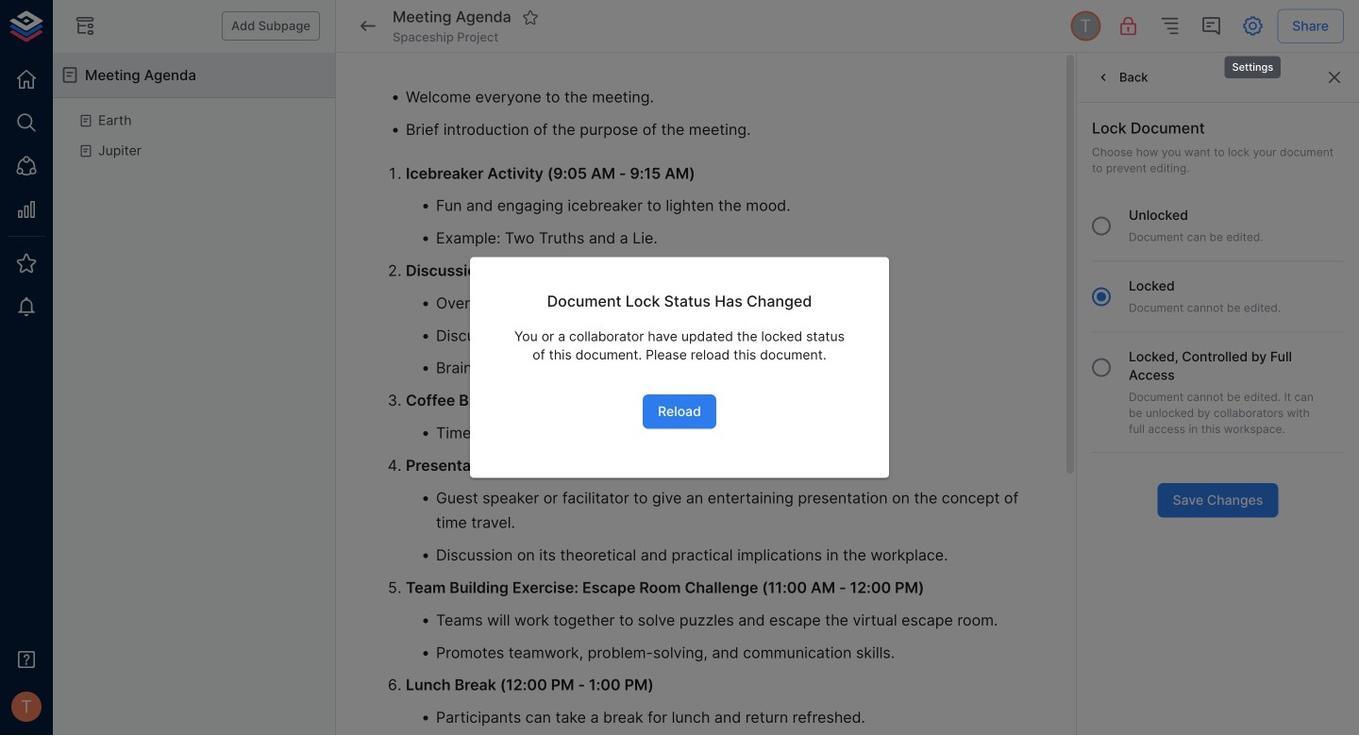 Task type: describe. For each thing, give the bounding box(es) containing it.
go back image
[[357, 15, 379, 37]]

table of contents image
[[1158, 15, 1181, 37]]



Task type: locate. For each thing, give the bounding box(es) containing it.
this document is locked image
[[1117, 15, 1139, 37]]

tooltip
[[1223, 43, 1283, 80]]

option group
[[1082, 206, 1344, 468]]

settings image
[[1241, 15, 1264, 37]]

favorite image
[[522, 9, 539, 26]]

hide wiki image
[[74, 15, 96, 37]]

dialog
[[470, 257, 889, 478]]

comments image
[[1200, 15, 1222, 37]]



Task type: vqa. For each thing, say whether or not it's contained in the screenshot.
option group
yes



